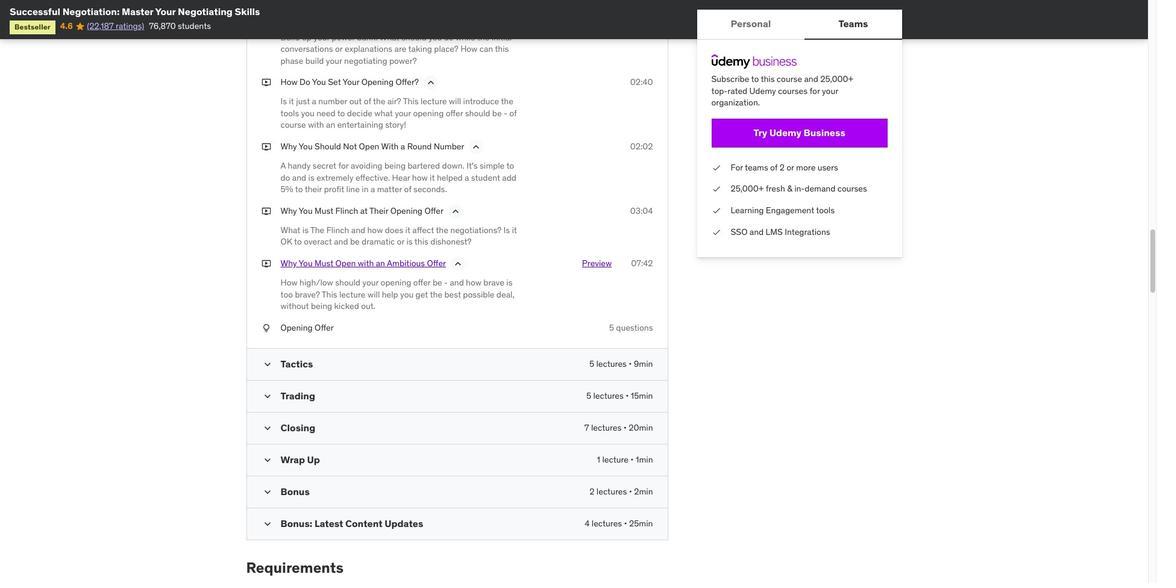 Task type: describe. For each thing, give the bounding box(es) containing it.
do inside a handy secret for avoiding being bartered down. it's simple to do and is extremely effective. hear how it helped a student add 5% to their profit line in a matter of seconds.
[[281, 172, 290, 183]]

course inside is it just a number out of the air? this lecture will introduce the tools you need to decide what your opening offer should be - of course with an entertaining story!
[[281, 120, 306, 130]]

must for flinch
[[315, 205, 333, 216]]

xsmall image for 25,000+
[[711, 183, 721, 195]]

trading
[[281, 390, 315, 402]]

udemy business image
[[711, 54, 796, 69]]

ambitious
[[387, 258, 425, 269]]

and inside subscribe to this course and 25,000+ top‑rated udemy courses for your organization.
[[804, 74, 818, 84]]

entertaining
[[337, 120, 383, 130]]

opening inside how high/low should your opening offer be - and how brave is too brave? this lecture will help you get the best possible deal, without being kicked out.
[[381, 277, 411, 288]]

does
[[385, 225, 403, 236]]

and inside how high/low should your opening offer be - and how brave is too brave? this lecture will help you get the best possible deal, without being kicked out.
[[450, 277, 464, 288]]

personal
[[731, 18, 771, 30]]

2 vertical spatial offer
[[315, 322, 334, 333]]

should inside is it just a number out of the air? this lecture will introduce the tools you need to decide what your opening offer should be - of course with an entertaining story!
[[465, 108, 490, 119]]

in-
[[794, 183, 805, 194]]

will inside is it just a number out of the air? this lecture will introduce the tools you need to decide what your opening offer should be - of course with an entertaining story!
[[449, 96, 461, 107]]

2 vertical spatial opening
[[281, 322, 313, 333]]

tab list containing personal
[[697, 10, 902, 40]]

xsmall image for sso
[[711, 226, 721, 238]]

4.6
[[60, 21, 73, 32]]

small image for wrap up
[[261, 455, 273, 467]]

hide lecture description image for how do you set your opening offer?
[[425, 77, 437, 89]]

while
[[456, 32, 475, 42]]

offer?
[[396, 77, 419, 88]]

opening inside is it just a number out of the air? this lecture will introduce the tools you need to decide what your opening offer should be - of course with an entertaining story!
[[413, 108, 444, 119]]

why for why you must open with an ambitious offer
[[281, 258, 297, 269]]

too
[[281, 289, 293, 300]]

to inside is it just a number out of the air? this lecture will introduce the tools you need to decide what your opening offer should be - of course with an entertaining story!
[[337, 108, 345, 119]]

offer inside how high/low should your opening offer be - and how brave is too brave? this lecture will help you get the best possible deal, without being kicked out.
[[413, 277, 431, 288]]

overact
[[304, 237, 332, 247]]

subscribe
[[711, 74, 749, 84]]

for
[[731, 162, 743, 173]]

25,000+ fresh & in-demand courses
[[731, 183, 867, 194]]

closing
[[281, 422, 315, 434]]

up
[[307, 454, 320, 466]]

small image for tactics
[[261, 359, 273, 371]]

power
[[332, 32, 355, 42]]

their
[[369, 205, 388, 216]]

and down 'why you must flinch at their opening offer'
[[351, 225, 365, 236]]

2 vertical spatial hide lecture description image
[[452, 258, 464, 270]]

the inside what is the flinch and how does it affect the negotiations? is it ok to overact and be dramatic or is this dishonest?
[[436, 225, 448, 236]]

need
[[317, 108, 335, 119]]

your inside how high/low should your opening offer be - and how brave is too brave? this lecture will help you get the best possible deal, without being kicked out.
[[362, 277, 379, 288]]

and inside a handy secret for avoiding being bartered down. it's simple to do and is extremely effective. hear how it helped a student add 5% to their profit line in a matter of seconds.
[[292, 172, 306, 183]]

7
[[584, 423, 589, 434]]

or inside build up your power bank. what should you do while the initial conversations or explanations are taking place? how can this phase build your negotiating power?
[[335, 43, 343, 54]]

without
[[281, 301, 309, 312]]

bartered
[[408, 160, 440, 171]]

questions
[[616, 322, 653, 333]]

wrap
[[281, 454, 305, 466]]

lecture inside is it just a number out of the air? this lecture will introduce the tools you need to decide what your opening offer should be - of course with an entertaining story!
[[421, 96, 447, 107]]

negotiations?
[[450, 225, 502, 236]]

sso
[[731, 226, 748, 237]]

you right the do
[[312, 77, 326, 88]]

brave?
[[295, 289, 320, 300]]

a right in at top left
[[371, 184, 375, 195]]

is inside what is the flinch and how does it affect the negotiations? is it ok to overact and be dramatic or is this dishonest?
[[504, 225, 510, 236]]

should
[[315, 141, 341, 152]]

you for open
[[299, 258, 313, 269]]

for inside a handy secret for avoiding being bartered down. it's simple to do and is extremely effective. hear how it helped a student add 5% to their profit line in a matter of seconds.
[[338, 160, 349, 171]]

a inside is it just a number out of the air? this lecture will introduce the tools you need to decide what your opening offer should be - of course with an entertaining story!
[[312, 96, 316, 107]]

open inside button
[[335, 258, 356, 269]]

1 lecture • 1min
[[597, 455, 653, 466]]

offer inside is it just a number out of the air? this lecture will introduce the tools you need to decide what your opening offer should be - of course with an entertaining story!
[[446, 108, 463, 119]]

offer for why you must flinch at their opening offer
[[425, 205, 444, 216]]

the inside how high/low should your opening offer be - and how brave is too brave? this lecture will help you get the best possible deal, without being kicked out.
[[430, 289, 442, 300]]

teams button
[[805, 10, 902, 39]]

5 lectures • 15min
[[586, 391, 653, 402]]

fresh
[[766, 183, 785, 194]]

build
[[305, 55, 324, 66]]

1
[[597, 455, 600, 466]]

personal button
[[697, 10, 805, 39]]

your right build
[[326, 55, 342, 66]]

master
[[122, 5, 153, 17]]

your inside subscribe to this course and 25,000+ top‑rated udemy courses for your organization.
[[822, 85, 838, 96]]

seconds.
[[413, 184, 447, 195]]

build up your power bank. what should you do while the initial conversations or explanations are taking place? how can this phase build your negotiating power?
[[281, 32, 512, 66]]

76,870
[[149, 21, 176, 32]]

a handy secret for avoiding being bartered down. it's simple to do and is extremely effective. hear how it helped a student add 5% to their profit line in a matter of seconds.
[[281, 160, 516, 195]]

the inside build up your power bank. what should you do while the initial conversations or explanations are taking place? how can this phase build your negotiating power?
[[477, 32, 490, 42]]

- inside is it just a number out of the air? this lecture will introduce the tools you need to decide what your opening offer should be - of course with an entertaining story!
[[504, 108, 507, 119]]

1 vertical spatial udemy
[[769, 127, 802, 139]]

the up what
[[373, 96, 385, 107]]

15min
[[631, 391, 653, 402]]

&
[[787, 183, 792, 194]]

how high/low should your opening offer be - and how brave is too brave? this lecture will help you get the best possible deal, without being kicked out.
[[281, 277, 515, 312]]

negotiating
[[344, 55, 387, 66]]

• for bonus: latest content updates
[[624, 519, 627, 529]]

courses inside subscribe to this course and 25,000+ top‑rated udemy courses for your organization.
[[778, 85, 808, 96]]

up
[[302, 32, 312, 42]]

negotiation:
[[62, 5, 120, 17]]

why you must open with an ambitious offer
[[281, 258, 446, 269]]

lms
[[766, 226, 783, 237]]

5 for trading
[[586, 391, 591, 402]]

do inside build up your power bank. what should you do while the initial conversations or explanations are taking place? how can this phase build your negotiating power?
[[444, 32, 454, 42]]

students
[[178, 21, 211, 32]]

1 vertical spatial your
[[343, 77, 359, 88]]

what inside what is the flinch and how does it affect the negotiations? is it ok to overact and be dramatic or is this dishonest?
[[281, 225, 300, 236]]

to inside what is the flinch and how does it affect the negotiations? is it ok to overact and be dramatic or is this dishonest?
[[294, 237, 302, 247]]

engagement
[[766, 205, 814, 216]]

opening offer
[[281, 322, 334, 333]]

at
[[360, 205, 368, 216]]

this inside build up your power bank. what should you do while the initial conversations or explanations are taking place? how can this phase build your negotiating power?
[[495, 43, 509, 54]]

preview
[[582, 258, 612, 269]]

a right with
[[401, 141, 405, 152]]

2 lectures • 2min
[[590, 487, 653, 497]]

25,000+ inside subscribe to this course and 25,000+ top‑rated udemy courses for your organization.
[[820, 74, 853, 84]]

5 lectures • 9min
[[589, 359, 653, 370]]

1 vertical spatial opening
[[390, 205, 422, 216]]

(22,187 ratings)
[[87, 21, 144, 32]]

to right the 5%
[[295, 184, 303, 195]]

story!
[[385, 120, 406, 130]]

lectures for bonus
[[597, 487, 627, 497]]

updates
[[385, 518, 423, 530]]

1min
[[636, 455, 653, 466]]

high/low
[[300, 277, 333, 288]]

your right up
[[314, 32, 330, 42]]

1 vertical spatial courses
[[838, 183, 867, 194]]

being inside a handy secret for avoiding being bartered down. it's simple to do and is extremely effective. hear how it helped a student add 5% to their profit line in a matter of seconds.
[[384, 160, 406, 171]]

number
[[434, 141, 464, 152]]

07:42
[[631, 258, 653, 269]]

bonus: latest content updates
[[281, 518, 423, 530]]

this inside subscribe to this course and 25,000+ top‑rated udemy courses for your organization.
[[761, 74, 775, 84]]

0 vertical spatial 5
[[609, 322, 614, 333]]

organization.
[[711, 97, 760, 108]]

how inside a handy secret for avoiding being bartered down. it's simple to do and is extremely effective. hear how it helped a student add 5% to their profit line in a matter of seconds.
[[412, 172, 428, 183]]

• for wrap up
[[631, 455, 634, 466]]

possible
[[463, 289, 494, 300]]

bonus
[[281, 486, 310, 498]]

air?
[[387, 96, 401, 107]]

• for tactics
[[629, 359, 632, 370]]

avoiding
[[351, 160, 382, 171]]

how inside what is the flinch and how does it affect the negotiations? is it ok to overact and be dramatic or is this dishonest?
[[367, 225, 383, 236]]

02:40
[[630, 77, 653, 88]]

• for trading
[[626, 391, 629, 402]]

this inside how high/low should your opening offer be - and how brave is too brave? this lecture will help you get the best possible deal, without being kicked out.
[[322, 289, 337, 300]]

simple
[[480, 160, 505, 171]]

to up add
[[506, 160, 514, 171]]

try
[[753, 127, 767, 139]]

flinch for and
[[326, 225, 349, 236]]

xsmall image for for
[[711, 162, 721, 174]]

small image
[[261, 423, 273, 435]]

the
[[310, 225, 324, 236]]

be inside how high/low should your opening offer be - and how brave is too brave? this lecture will help you get the best possible deal, without being kicked out.
[[433, 277, 442, 288]]

help
[[382, 289, 398, 300]]

their
[[305, 184, 322, 195]]

what inside build up your power bank. what should you do while the initial conversations or explanations are taking place? how can this phase build your negotiating power?
[[380, 32, 399, 42]]

hide lecture description image
[[470, 141, 482, 153]]

is left the
[[302, 225, 309, 236]]

or inside what is the flinch and how does it affect the negotiations? is it ok to overact and be dramatic or is this dishonest?
[[397, 237, 404, 247]]

lectures for bonus: latest content updates
[[592, 519, 622, 529]]

ok
[[281, 237, 292, 247]]

0 vertical spatial opening
[[361, 77, 394, 88]]

an inside is it just a number out of the air? this lecture will introduce the tools you need to decide what your opening offer should be - of course with an entertaining story!
[[326, 120, 335, 130]]

lectures for tactics
[[596, 359, 627, 370]]

(22,187
[[87, 21, 114, 32]]



Task type: vqa. For each thing, say whether or not it's contained in the screenshot.
Illustration
no



Task type: locate. For each thing, give the bounding box(es) containing it.
small image for trading
[[261, 391, 273, 403]]

25,000+
[[820, 74, 853, 84], [731, 183, 764, 194]]

and up best at the left of page
[[450, 277, 464, 288]]

1 horizontal spatial 2
[[780, 162, 785, 173]]

xsmall image for how high/low should your opening offer be - and how brave is too brave? this lecture will help you get the best possible deal, without being kicked out.
[[261, 258, 271, 270]]

will up the out. at left bottom
[[368, 289, 380, 300]]

opening up help
[[381, 277, 411, 288]]

how for how high/low should your opening offer be - and how brave is too brave? this lecture will help you get the best possible deal, without being kicked out.
[[281, 277, 298, 288]]

lecture up kicked
[[339, 289, 366, 300]]

being inside how high/low should your opening offer be - and how brave is too brave? this lecture will help you get the best possible deal, without being kicked out.
[[311, 301, 332, 312]]

must up high/low
[[315, 258, 333, 269]]

0 vertical spatial your
[[155, 5, 176, 17]]

ratings)
[[116, 21, 144, 32]]

you for flinch
[[299, 205, 313, 216]]

2 why from the top
[[281, 205, 297, 216]]

users
[[818, 162, 838, 173]]

is right negotiations?
[[504, 225, 510, 236]]

0 horizontal spatial is
[[281, 96, 287, 107]]

1 horizontal spatial for
[[810, 85, 820, 96]]

power?
[[389, 55, 417, 66]]

is inside a handy secret for avoiding being bartered down. it's simple to do and is extremely effective. hear how it helped a student add 5% to their profit line in a matter of seconds.
[[308, 172, 314, 183]]

5%
[[281, 184, 293, 195]]

it inside is it just a number out of the air? this lecture will introduce the tools you need to decide what your opening offer should be - of course with an entertaining story!
[[289, 96, 294, 107]]

you
[[312, 77, 326, 88], [299, 141, 313, 152], [299, 205, 313, 216], [299, 258, 313, 269]]

introduce
[[463, 96, 499, 107]]

1 vertical spatial how
[[367, 225, 383, 236]]

why down the 5%
[[281, 205, 297, 216]]

your right set
[[343, 77, 359, 88]]

lectures for closing
[[591, 423, 622, 434]]

offer down the 'seconds.'
[[425, 205, 444, 216]]

this down udemy business image
[[761, 74, 775, 84]]

udemy up organization.
[[749, 85, 776, 96]]

lectures right 7
[[591, 423, 622, 434]]

conversations
[[281, 43, 333, 54]]

2min
[[634, 487, 653, 497]]

best
[[444, 289, 461, 300]]

you left "get"
[[400, 289, 414, 300]]

0 horizontal spatial offer
[[413, 277, 431, 288]]

and right sso
[[750, 226, 764, 237]]

- up best at the left of page
[[444, 277, 448, 288]]

5 left the questions
[[609, 322, 614, 333]]

decide
[[347, 108, 372, 119]]

1 horizontal spatial be
[[433, 277, 442, 288]]

with inside why you must open with an ambitious offer button
[[358, 258, 374, 269]]

be down introduce
[[492, 108, 502, 119]]

1 horizontal spatial this
[[495, 43, 509, 54]]

learning engagement tools
[[731, 205, 835, 216]]

small image for bonus
[[261, 487, 273, 499]]

1 vertical spatial an
[[376, 258, 385, 269]]

1 horizontal spatial your
[[343, 77, 359, 88]]

is it just a number out of the air? this lecture will introduce the tools you need to decide what your opening offer should be - of course with an entertaining story!
[[281, 96, 517, 130]]

your inside is it just a number out of the air? this lecture will introduce the tools you need to decide what your opening offer should be - of course with an entertaining story!
[[395, 108, 411, 119]]

how inside how high/low should your opening offer be - and how brave is too brave? this lecture will help you get the best possible deal, without being kicked out.
[[281, 277, 298, 288]]

student
[[471, 172, 500, 183]]

0 horizontal spatial what
[[281, 225, 300, 236]]

xsmall image
[[261, 77, 271, 89], [711, 162, 721, 174], [711, 183, 721, 195], [711, 226, 721, 238], [261, 322, 271, 334]]

you inside build up your power bank. what should you do while the initial conversations or explanations are taking place? how can this phase build your negotiating power?
[[429, 32, 442, 42]]

1 horizontal spatial course
[[777, 74, 802, 84]]

1 vertical spatial you
[[301, 108, 315, 119]]

tools
[[281, 108, 299, 119], [816, 205, 835, 216]]

offer inside button
[[427, 258, 446, 269]]

being up hear
[[384, 160, 406, 171]]

out.
[[361, 301, 376, 312]]

how for how do you set your opening offer?
[[281, 77, 298, 88]]

25,000+ up business
[[820, 74, 853, 84]]

out
[[349, 96, 362, 107]]

matter
[[377, 184, 402, 195]]

1 must from the top
[[315, 205, 333, 216]]

is down affect
[[406, 237, 413, 247]]

0 horizontal spatial -
[[444, 277, 448, 288]]

small image
[[261, 359, 273, 371], [261, 391, 273, 403], [261, 455, 273, 467], [261, 487, 273, 499], [261, 519, 273, 531]]

successful negotiation: master your negotiating skills
[[10, 5, 260, 17]]

0 vertical spatial should
[[401, 32, 427, 42]]

what up are
[[380, 32, 399, 42]]

offer
[[425, 205, 444, 216], [427, 258, 446, 269], [315, 322, 334, 333]]

your down why you must open with an ambitious offer button
[[362, 277, 379, 288]]

2 horizontal spatial or
[[787, 162, 794, 173]]

• left 15min
[[626, 391, 629, 402]]

teams
[[839, 18, 868, 30]]

for inside subscribe to this course and 25,000+ top‑rated udemy courses for your organization.
[[810, 85, 820, 96]]

1 horizontal spatial open
[[359, 141, 379, 152]]

xsmall image left opening offer
[[261, 322, 271, 334]]

lectures right the 4
[[592, 519, 622, 529]]

an down "dramatic"
[[376, 258, 385, 269]]

opening
[[413, 108, 444, 119], [381, 277, 411, 288]]

xsmall image for a handy secret for avoiding being bartered down. it's simple to do and is extremely effective. hear how it helped a student add 5% to their profit line in a matter of seconds.
[[261, 141, 271, 153]]

this right air?
[[403, 96, 419, 107]]

1 vertical spatial this
[[322, 289, 337, 300]]

to right ok
[[294, 237, 302, 247]]

or down power
[[335, 43, 343, 54]]

of
[[364, 96, 371, 107], [509, 108, 517, 119], [770, 162, 778, 173], [404, 184, 411, 195]]

2 horizontal spatial be
[[492, 108, 502, 119]]

1 horizontal spatial do
[[444, 32, 454, 42]]

for up business
[[810, 85, 820, 96]]

1 horizontal spatial being
[[384, 160, 406, 171]]

how up possible
[[466, 277, 482, 288]]

you inside button
[[299, 258, 313, 269]]

your up the 76,870
[[155, 5, 176, 17]]

offer up number
[[446, 108, 463, 119]]

with
[[381, 141, 399, 152]]

0 vertical spatial be
[[492, 108, 502, 119]]

1 horizontal spatial lecture
[[421, 96, 447, 107]]

1 horizontal spatial tools
[[816, 205, 835, 216]]

being
[[384, 160, 406, 171], [311, 301, 332, 312]]

why you must open with an ambitious offer button
[[281, 258, 446, 272]]

0 horizontal spatial how
[[367, 225, 383, 236]]

0 vertical spatial this
[[495, 43, 509, 54]]

1 vertical spatial lecture
[[339, 289, 366, 300]]

dramatic
[[362, 237, 395, 247]]

tools inside is it just a number out of the air? this lecture will introduce the tools you need to decide what your opening offer should be - of course with an entertaining story!
[[281, 108, 299, 119]]

udemy inside subscribe to this course and 25,000+ top‑rated udemy courses for your organization.
[[749, 85, 776, 96]]

why inside button
[[281, 258, 297, 269]]

1 vertical spatial offer
[[413, 277, 431, 288]]

opening up does
[[390, 205, 422, 216]]

hide lecture description image right offer? at the top of the page
[[425, 77, 437, 89]]

why for why you should not open with a round number
[[281, 141, 297, 152]]

it inside a handy secret for avoiding being bartered down. it's simple to do and is extremely effective. hear how it helped a student add 5% to their profit line in a matter of seconds.
[[430, 172, 435, 183]]

0 vertical spatial do
[[444, 32, 454, 42]]

you up the
[[299, 205, 313, 216]]

secret
[[313, 160, 336, 171]]

2 vertical spatial you
[[400, 289, 414, 300]]

a
[[312, 96, 316, 107], [401, 141, 405, 152], [465, 172, 469, 183], [371, 184, 375, 195]]

place?
[[434, 43, 458, 54]]

should inside build up your power bank. what should you do while the initial conversations or explanations are taking place? how can this phase build your negotiating power?
[[401, 32, 427, 42]]

how inside how high/low should your opening offer be - and how brave is too brave? this lecture will help you get the best possible deal, without being kicked out.
[[466, 277, 482, 288]]

try udemy business
[[753, 127, 845, 139]]

be inside what is the flinch and how does it affect the negotiations? is it ok to overact and be dramatic or is this dishonest?
[[350, 237, 360, 247]]

0 vertical spatial an
[[326, 120, 335, 130]]

03:04
[[630, 205, 653, 216]]

1 vertical spatial flinch
[[326, 225, 349, 236]]

why down ok
[[281, 258, 297, 269]]

this inside is it just a number out of the air? this lecture will introduce the tools you need to decide what your opening offer should be - of course with an entertaining story!
[[403, 96, 419, 107]]

1 horizontal spatial opening
[[413, 108, 444, 119]]

xsmall image left the do
[[261, 77, 271, 89]]

25,000+ up learning
[[731, 183, 764, 194]]

try udemy business link
[[711, 119, 887, 148]]

to
[[751, 74, 759, 84], [337, 108, 345, 119], [506, 160, 514, 171], [295, 184, 303, 195], [294, 237, 302, 247]]

the up 'can'
[[477, 32, 490, 42]]

• for closing
[[624, 423, 627, 434]]

an down need
[[326, 120, 335, 130]]

in
[[362, 184, 369, 195]]

7 lectures • 20min
[[584, 423, 653, 434]]

2 vertical spatial lecture
[[602, 455, 629, 466]]

1 vertical spatial tools
[[816, 205, 835, 216]]

with down "dramatic"
[[358, 258, 374, 269]]

1 vertical spatial open
[[335, 258, 356, 269]]

do up the 5%
[[281, 172, 290, 183]]

1 vertical spatial do
[[281, 172, 290, 183]]

lecture inside how high/low should your opening offer be - and how brave is too brave? this lecture will help you get the best possible deal, without being kicked out.
[[339, 289, 366, 300]]

2 small image from the top
[[261, 391, 273, 403]]

is left just
[[281, 96, 287, 107]]

0 vertical spatial being
[[384, 160, 406, 171]]

2 horizontal spatial you
[[429, 32, 442, 42]]

it left just
[[289, 96, 294, 107]]

this down the initial
[[495, 43, 509, 54]]

1 vertical spatial opening
[[381, 277, 411, 288]]

0 vertical spatial will
[[449, 96, 461, 107]]

lectures left 9min
[[596, 359, 627, 370]]

• left 2min
[[629, 487, 632, 497]]

3 small image from the top
[[261, 455, 273, 467]]

how inside build up your power bank. what should you do while the initial conversations or explanations are taking place? how can this phase build your negotiating power?
[[461, 43, 478, 54]]

you inside is it just a number out of the air? this lecture will introduce the tools you need to decide what your opening offer should be - of course with an entertaining story!
[[301, 108, 315, 119]]

0 vertical spatial is
[[281, 96, 287, 107]]

brave
[[484, 277, 504, 288]]

lectures left 2min
[[597, 487, 627, 497]]

helped
[[437, 172, 463, 183]]

build
[[281, 32, 300, 42]]

1 why from the top
[[281, 141, 297, 152]]

2 must from the top
[[315, 258, 333, 269]]

0 vertical spatial 25,000+
[[820, 74, 853, 84]]

- inside how high/low should your opening offer be - and how brave is too brave? this lecture will help you get the best possible deal, without being kicked out.
[[444, 277, 448, 288]]

successful
[[10, 5, 60, 17]]

4
[[585, 519, 590, 529]]

or left more
[[787, 162, 794, 173]]

0 horizontal spatial you
[[301, 108, 315, 119]]

why
[[281, 141, 297, 152], [281, 205, 297, 216], [281, 258, 297, 269]]

0 vertical spatial this
[[403, 96, 419, 107]]

it right does
[[405, 225, 410, 236]]

deal,
[[497, 289, 515, 300]]

0 horizontal spatial or
[[335, 43, 343, 54]]

of inside a handy secret for avoiding being bartered down. it's simple to do and is extremely effective. hear how it helped a student add 5% to their profit line in a matter of seconds.
[[404, 184, 411, 195]]

3 why from the top
[[281, 258, 297, 269]]

how up "dramatic"
[[367, 225, 383, 236]]

for up extremely
[[338, 160, 349, 171]]

0 vertical spatial open
[[359, 141, 379, 152]]

2 up the fresh
[[780, 162, 785, 173]]

2 horizontal spatial should
[[465, 108, 490, 119]]

sso and lms integrations
[[731, 226, 830, 237]]

0 horizontal spatial 2
[[590, 487, 595, 497]]

hear
[[392, 172, 410, 183]]

your up business
[[822, 85, 838, 96]]

1 vertical spatial must
[[315, 258, 333, 269]]

you inside how high/low should your opening offer be - and how brave is too brave? this lecture will help you get the best possible deal, without being kicked out.
[[400, 289, 414, 300]]

0 vertical spatial udemy
[[749, 85, 776, 96]]

with
[[308, 120, 324, 130], [358, 258, 374, 269]]

0 vertical spatial you
[[429, 32, 442, 42]]

the right "get"
[[430, 289, 442, 300]]

2 vertical spatial be
[[433, 277, 442, 288]]

9min
[[634, 359, 653, 370]]

xsmall image left sso
[[711, 226, 721, 238]]

should down introduce
[[465, 108, 490, 119]]

your up "story!"
[[395, 108, 411, 119]]

must
[[315, 205, 333, 216], [315, 258, 333, 269]]

2 horizontal spatial lecture
[[602, 455, 629, 466]]

why up a
[[281, 141, 297, 152]]

1 vertical spatial 2
[[590, 487, 595, 497]]

xsmall image
[[261, 141, 271, 153], [711, 205, 721, 217], [261, 205, 271, 217], [261, 258, 271, 270]]

more
[[796, 162, 816, 173]]

2 horizontal spatial this
[[761, 74, 775, 84]]

2 vertical spatial this
[[415, 237, 428, 247]]

how left the do
[[281, 77, 298, 88]]

effective.
[[356, 172, 390, 183]]

1 horizontal spatial you
[[400, 289, 414, 300]]

20min
[[629, 423, 653, 434]]

2 vertical spatial should
[[335, 277, 360, 288]]

1 horizontal spatial should
[[401, 32, 427, 42]]

set
[[328, 77, 341, 88]]

1 vertical spatial 5
[[589, 359, 594, 370]]

opening up round
[[413, 108, 444, 119]]

2 up the 4
[[590, 487, 595, 497]]

1 horizontal spatial with
[[358, 258, 374, 269]]

is up the deal,
[[506, 277, 513, 288]]

course inside subscribe to this course and 25,000+ top‑rated udemy courses for your organization.
[[777, 74, 802, 84]]

how
[[461, 43, 478, 54], [281, 77, 298, 88], [281, 277, 298, 288]]

1 vertical spatial with
[[358, 258, 374, 269]]

1 vertical spatial is
[[504, 225, 510, 236]]

is inside is it just a number out of the air? this lecture will introduce the tools you need to decide what your opening offer should be - of course with an entertaining story!
[[281, 96, 287, 107]]

wrap up
[[281, 454, 320, 466]]

bestseller
[[14, 23, 50, 32]]

and down handy
[[292, 172, 306, 183]]

tools down demand
[[816, 205, 835, 216]]

integrations
[[785, 226, 830, 237]]

1 vertical spatial how
[[281, 77, 298, 88]]

• left "20min"
[[624, 423, 627, 434]]

1 horizontal spatial courses
[[838, 183, 867, 194]]

- up simple
[[504, 108, 507, 119]]

phase
[[281, 55, 303, 66]]

1 vertical spatial what
[[281, 225, 300, 236]]

you for not
[[299, 141, 313, 152]]

1 vertical spatial this
[[761, 74, 775, 84]]

down.
[[442, 160, 465, 171]]

or down does
[[397, 237, 404, 247]]

how up too
[[281, 277, 298, 288]]

this inside what is the flinch and how does it affect the negotiations? is it ok to overact and be dramatic or is this dishonest?
[[415, 237, 428, 247]]

how
[[412, 172, 428, 183], [367, 225, 383, 236], [466, 277, 482, 288]]

1 vertical spatial -
[[444, 277, 448, 288]]

must inside button
[[315, 258, 333, 269]]

0 vertical spatial opening
[[413, 108, 444, 119]]

can
[[480, 43, 493, 54]]

will left introduce
[[449, 96, 461, 107]]

courses right demand
[[838, 183, 867, 194]]

lectures left 15min
[[593, 391, 624, 402]]

flinch for at
[[335, 205, 358, 216]]

offer for why you must open with an ambitious offer
[[427, 258, 446, 269]]

0 horizontal spatial tools
[[281, 108, 299, 119]]

will inside how high/low should your opening offer be - and how brave is too brave? this lecture will help you get the best possible deal, without being kicked out.
[[368, 289, 380, 300]]

should down why you must open with an ambitious offer button
[[335, 277, 360, 288]]

2 vertical spatial or
[[397, 237, 404, 247]]

• for bonus
[[629, 487, 632, 497]]

0 vertical spatial 2
[[780, 162, 785, 173]]

and right overact
[[334, 237, 348, 247]]

0 vertical spatial why
[[281, 141, 297, 152]]

a right just
[[312, 96, 316, 107]]

the right introduce
[[501, 96, 513, 107]]

0 vertical spatial lecture
[[421, 96, 447, 107]]

must up the
[[315, 205, 333, 216]]

opening down negotiating
[[361, 77, 394, 88]]

1 horizontal spatial will
[[449, 96, 461, 107]]

why you must flinch at their opening offer
[[281, 205, 444, 216]]

2 vertical spatial 5
[[586, 391, 591, 402]]

must for open
[[315, 258, 333, 269]]

flinch inside what is the flinch and how does it affect the negotiations? is it ok to overact and be dramatic or is this dishonest?
[[326, 225, 349, 236]]

with inside is it just a number out of the air? this lecture will introduce the tools you need to decide what your opening offer should be - of course with an entertaining story!
[[308, 120, 324, 130]]

small image for bonus: latest content updates
[[261, 519, 273, 531]]

5 questions
[[609, 322, 653, 333]]

0 horizontal spatial lecture
[[339, 289, 366, 300]]

offer down dishonest?
[[427, 258, 446, 269]]

round
[[407, 141, 432, 152]]

this
[[495, 43, 509, 54], [761, 74, 775, 84], [415, 237, 428, 247]]

course down just
[[281, 120, 306, 130]]

1 horizontal spatial what
[[380, 32, 399, 42]]

it right negotiations?
[[512, 225, 517, 236]]

2
[[780, 162, 785, 173], [590, 487, 595, 497]]

tab list
[[697, 10, 902, 40]]

hide lecture description image for why you must flinch at their opening offer
[[450, 205, 462, 217]]

5 small image from the top
[[261, 519, 273, 531]]

5 up 5 lectures • 15min
[[589, 359, 594, 370]]

to inside subscribe to this course and 25,000+ top‑rated udemy courses for your organization.
[[751, 74, 759, 84]]

lectures for trading
[[593, 391, 624, 402]]

handy
[[288, 160, 311, 171]]

do up place?
[[444, 32, 454, 42]]

hide lecture description image up negotiations?
[[450, 205, 462, 217]]

0 vertical spatial how
[[461, 43, 478, 54]]

0 horizontal spatial opening
[[381, 277, 411, 288]]

0 horizontal spatial being
[[311, 301, 332, 312]]

4 small image from the top
[[261, 487, 273, 499]]

be inside is it just a number out of the air? this lecture will introduce the tools you need to decide what your opening offer should be - of course with an entertaining story!
[[492, 108, 502, 119]]

2 horizontal spatial how
[[466, 277, 482, 288]]

the
[[477, 32, 490, 42], [373, 96, 385, 107], [501, 96, 513, 107], [436, 225, 448, 236], [430, 289, 442, 300]]

1 vertical spatial 25,000+
[[731, 183, 764, 194]]

get
[[416, 289, 428, 300]]

0 vertical spatial what
[[380, 32, 399, 42]]

0 vertical spatial must
[[315, 205, 333, 216]]

0 horizontal spatial your
[[155, 5, 176, 17]]

1 vertical spatial or
[[787, 162, 794, 173]]

why for why you must flinch at their opening offer
[[281, 205, 297, 216]]

• left 9min
[[629, 359, 632, 370]]

udemy
[[749, 85, 776, 96], [769, 127, 802, 139]]

tools down just
[[281, 108, 299, 119]]

small image left tactics
[[261, 359, 273, 371]]

bonus:
[[281, 518, 312, 530]]

0 vertical spatial for
[[810, 85, 820, 96]]

opening down without
[[281, 322, 313, 333]]

business
[[804, 127, 845, 139]]

hide lecture description image down dishonest?
[[452, 258, 464, 270]]

0 horizontal spatial with
[[308, 120, 324, 130]]

profit
[[324, 184, 344, 195]]

hide lecture description image
[[425, 77, 437, 89], [450, 205, 462, 217], [452, 258, 464, 270]]

a down 'it's'
[[465, 172, 469, 183]]

0 horizontal spatial should
[[335, 277, 360, 288]]

an inside button
[[376, 258, 385, 269]]

5 for tactics
[[589, 359, 594, 370]]

1 vertical spatial should
[[465, 108, 490, 119]]

1 small image from the top
[[261, 359, 273, 371]]

offer
[[446, 108, 463, 119], [413, 277, 431, 288]]

lecture
[[421, 96, 447, 107], [339, 289, 366, 300], [602, 455, 629, 466]]

requirements
[[246, 559, 344, 578]]

is inside how high/low should your opening offer be - and how brave is too brave? this lecture will help you get the best possible deal, without being kicked out.
[[506, 277, 513, 288]]

1 vertical spatial for
[[338, 160, 349, 171]]

1 horizontal spatial this
[[403, 96, 419, 107]]

xsmall image for what is the flinch and how does it affect the negotiations? is it ok to overact and be dramatic or is this dishonest?
[[261, 205, 271, 217]]

you up handy
[[299, 141, 313, 152]]

1 vertical spatial will
[[368, 289, 380, 300]]

• left 1min
[[631, 455, 634, 466]]

it's
[[467, 160, 478, 171]]

should inside how high/low should your opening offer be - and how brave is too brave? this lecture will help you get the best possible deal, without being kicked out.
[[335, 277, 360, 288]]

0 vertical spatial with
[[308, 120, 324, 130]]

xsmall image left for
[[711, 162, 721, 174]]



